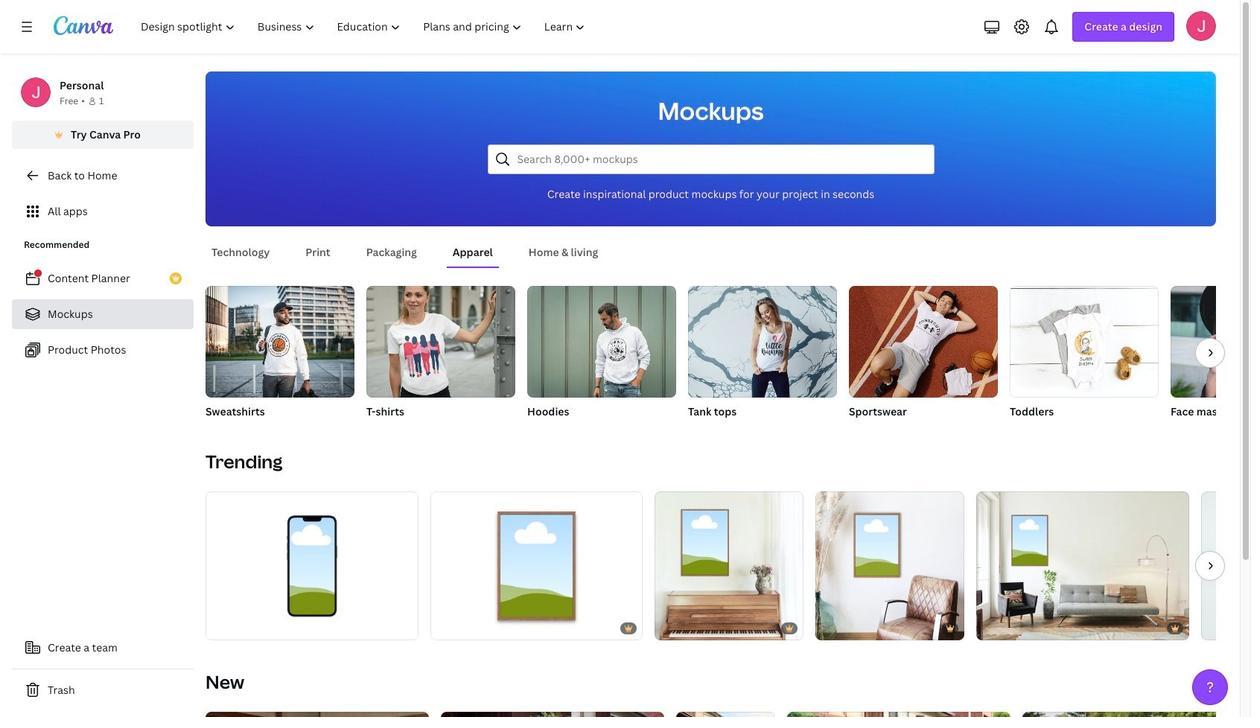 Task type: vqa. For each thing, say whether or not it's contained in the screenshot.
Top level navigation element
yes



Task type: locate. For each thing, give the bounding box(es) containing it.
james peterson image
[[1187, 11, 1216, 41]]

group
[[206, 286, 355, 420], [206, 286, 355, 398], [367, 286, 515, 420], [367, 286, 515, 398], [527, 286, 676, 420], [688, 286, 837, 420], [849, 286, 998, 420], [849, 286, 998, 398], [1010, 286, 1159, 420], [1010, 286, 1159, 398], [1171, 286, 1251, 420], [206, 492, 418, 641], [430, 492, 643, 641], [655, 492, 804, 641], [816, 492, 965, 641], [977, 492, 1190, 641]]

list
[[12, 264, 194, 365]]

top level navigation element
[[131, 12, 599, 42]]



Task type: describe. For each thing, give the bounding box(es) containing it.
Label search field
[[517, 145, 925, 174]]



